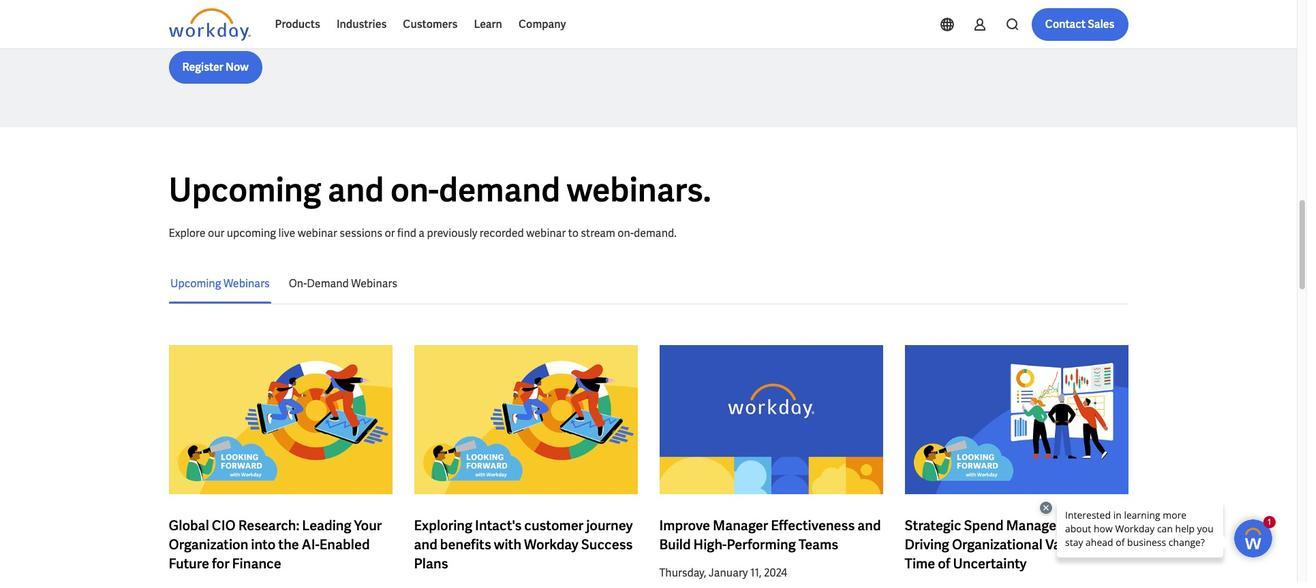 Task type: vqa. For each thing, say whether or not it's contained in the screenshot.
Unum image
no



Task type: locate. For each thing, give the bounding box(es) containing it.
of
[[421, 3, 434, 21], [938, 556, 951, 573]]

1 webinars from the left
[[223, 277, 269, 291]]

into
[[251, 536, 276, 554]]

business
[[460, 3, 515, 21]]

demand
[[439, 169, 560, 212]]

a right the in
[[1097, 536, 1104, 554]]

tab list
[[169, 264, 1129, 304]]

1 horizontal spatial webinars
[[351, 277, 397, 291]]

it
[[463, 0, 474, 2]]

join
[[169, 0, 195, 2]]

upcoming down explore
[[170, 277, 221, 291]]

upcoming for upcoming and on-demand webinars.
[[169, 169, 321, 212]]

a right the find
[[419, 227, 425, 241]]

webinar right live
[[298, 227, 337, 241]]

to up possible
[[276, 0, 289, 2]]

webinar inside join this webinar to hear how workday can help it teams give finance the best possible understanding of the business based on your non-workday systems.
[[224, 0, 273, 2]]

1 vertical spatial a
[[1097, 536, 1104, 554]]

0 vertical spatial finance
[[169, 3, 218, 21]]

4 '' image from the left
[[905, 346, 1129, 495]]

teams
[[799, 536, 839, 554]]

0 vertical spatial upcoming
[[169, 169, 321, 212]]

1 horizontal spatial to
[[568, 227, 579, 241]]

0 vertical spatial of
[[421, 3, 434, 21]]

non-
[[218, 22, 245, 40]]

of down can
[[421, 3, 434, 21]]

and inside exploring intact's customer journey and benefits with workday success plans
[[414, 536, 438, 554]]

join this webinar to hear how workday can help it teams give finance the best possible understanding of the business based on your non-workday systems.
[[169, 0, 555, 40]]

1 vertical spatial upcoming
[[170, 277, 221, 291]]

best
[[244, 3, 271, 21]]

0 horizontal spatial finance
[[169, 3, 218, 21]]

a
[[419, 227, 425, 241], [1097, 536, 1104, 554]]

0 horizontal spatial webinars
[[223, 277, 269, 291]]

contact sales
[[1046, 17, 1115, 31]]

0 vertical spatial to
[[276, 0, 289, 2]]

webinar right the recorded
[[526, 227, 566, 241]]

effectiveness
[[771, 517, 855, 535]]

and right effectiveness at bottom right
[[858, 517, 881, 535]]

1 horizontal spatial and
[[414, 536, 438, 554]]

1 vertical spatial of
[[938, 556, 951, 573]]

1 horizontal spatial on-
[[618, 227, 634, 241]]

0 horizontal spatial workday
[[245, 22, 299, 40]]

finance
[[169, 3, 218, 21], [232, 556, 281, 573]]

the down help
[[436, 3, 457, 21]]

0 horizontal spatial webinar
[[224, 0, 273, 2]]

to left stream at the left top of page
[[568, 227, 579, 241]]

1 horizontal spatial webinar
[[298, 227, 337, 241]]

on-demand webinars
[[288, 277, 397, 291]]

upcoming
[[227, 227, 276, 241]]

performing
[[727, 536, 796, 554]]

webinars right demand
[[351, 277, 397, 291]]

2024
[[764, 566, 787, 581]]

'' image for strategic
[[905, 346, 1129, 495]]

based
[[518, 3, 555, 21]]

of inside strategic spend management: driving organizational value in a time of uncertainty
[[938, 556, 951, 573]]

in
[[1083, 536, 1094, 554]]

workday up understanding
[[352, 0, 405, 2]]

upcoming up the upcoming
[[169, 169, 321, 212]]

journey
[[586, 517, 633, 535]]

the left ai-
[[278, 536, 299, 554]]

and inside improve manager effectiveness and build high-performing teams
[[858, 517, 881, 535]]

on- up the find
[[391, 169, 439, 212]]

plans
[[414, 556, 448, 573]]

2 horizontal spatial and
[[858, 517, 881, 535]]

webinars.
[[567, 169, 711, 212]]

on- right stream at the left top of page
[[618, 227, 634, 241]]

organizational
[[952, 536, 1043, 554]]

thursday, january 11, 2024
[[660, 566, 787, 581]]

january
[[709, 566, 748, 581]]

finance inside join this webinar to hear how workday can help it teams give finance the best possible understanding of the business based on your non-workday systems.
[[169, 3, 218, 21]]

with
[[494, 536, 522, 554]]

customers
[[403, 17, 458, 31]]

0 horizontal spatial a
[[419, 227, 425, 241]]

explore our upcoming live webinar sessions or find a previously recorded webinar to stream on-demand.
[[169, 227, 677, 241]]

0 horizontal spatial on-
[[391, 169, 439, 212]]

1 horizontal spatial finance
[[232, 556, 281, 573]]

spend
[[964, 517, 1004, 535]]

'' image for global
[[169, 346, 392, 495]]

finance inside global cio research: leading your organization into the ai-enabled future for finance
[[232, 556, 281, 573]]

2 vertical spatial workday
[[524, 536, 579, 554]]

1 horizontal spatial a
[[1097, 536, 1104, 554]]

finance down into
[[232, 556, 281, 573]]

0 horizontal spatial to
[[276, 0, 289, 2]]

finance down join
[[169, 3, 218, 21]]

to
[[276, 0, 289, 2], [568, 227, 579, 241]]

1 vertical spatial workday
[[245, 22, 299, 40]]

company
[[519, 17, 566, 31]]

1 vertical spatial finance
[[232, 556, 281, 573]]

a inside strategic spend management: driving organizational value in a time of uncertainty
[[1097, 536, 1104, 554]]

now
[[226, 60, 249, 75]]

1 horizontal spatial the
[[278, 536, 299, 554]]

and up sessions
[[328, 169, 384, 212]]

customers button
[[395, 8, 466, 41]]

time
[[905, 556, 936, 573]]

0 horizontal spatial of
[[421, 3, 434, 21]]

this
[[198, 0, 221, 2]]

of inside join this webinar to hear how workday can help it teams give finance the best possible understanding of the business based on your non-workday systems.
[[421, 3, 434, 21]]

1 horizontal spatial of
[[938, 556, 951, 573]]

0 horizontal spatial the
[[221, 3, 241, 21]]

of right "time"
[[938, 556, 951, 573]]

'' image
[[169, 346, 392, 495], [414, 346, 638, 495], [660, 346, 883, 495], [905, 346, 1129, 495]]

leading
[[302, 517, 351, 535]]

tab list containing upcoming webinars
[[169, 264, 1129, 304]]

finance for this
[[169, 3, 218, 21]]

0 vertical spatial a
[[419, 227, 425, 241]]

webinars
[[223, 277, 269, 291], [351, 277, 397, 291]]

2 vertical spatial and
[[414, 536, 438, 554]]

1 '' image from the left
[[169, 346, 392, 495]]

learn
[[474, 17, 502, 31]]

1 horizontal spatial workday
[[352, 0, 405, 2]]

0 vertical spatial workday
[[352, 0, 405, 2]]

give
[[518, 0, 544, 2]]

on-
[[391, 169, 439, 212], [618, 227, 634, 241]]

1 vertical spatial and
[[858, 517, 881, 535]]

workday inside exploring intact's customer journey and benefits with workday success plans
[[524, 536, 579, 554]]

upcoming
[[169, 169, 321, 212], [170, 277, 221, 291]]

3 '' image from the left
[[660, 346, 883, 495]]

workday down best
[[245, 22, 299, 40]]

workday down customer
[[524, 536, 579, 554]]

help
[[433, 0, 460, 2]]

industries button
[[329, 8, 395, 41]]

webinar
[[224, 0, 273, 2], [298, 227, 337, 241], [526, 227, 566, 241]]

future
[[169, 556, 209, 573]]

on
[[169, 22, 185, 40]]

the up non-
[[221, 3, 241, 21]]

understanding
[[329, 3, 418, 21]]

success
[[581, 536, 633, 554]]

stream
[[581, 227, 616, 241]]

webinars down the upcoming
[[223, 277, 269, 291]]

and up plans
[[414, 536, 438, 554]]

workday
[[352, 0, 405, 2], [245, 22, 299, 40], [524, 536, 579, 554]]

webinar up best
[[224, 0, 273, 2]]

possible
[[274, 3, 326, 21]]

2 '' image from the left
[[414, 346, 638, 495]]

2 horizontal spatial workday
[[524, 536, 579, 554]]

0 vertical spatial and
[[328, 169, 384, 212]]



Task type: describe. For each thing, give the bounding box(es) containing it.
global
[[169, 517, 209, 535]]

previously
[[427, 227, 477, 241]]

your
[[354, 517, 382, 535]]

teams
[[477, 0, 516, 2]]

1 vertical spatial to
[[568, 227, 579, 241]]

improve
[[660, 517, 710, 535]]

manager
[[713, 517, 768, 535]]

build
[[660, 536, 691, 554]]

'' image for exploring
[[414, 346, 638, 495]]

products
[[275, 17, 320, 31]]

management:
[[1007, 517, 1093, 535]]

go to the homepage image
[[169, 8, 251, 41]]

the inside global cio research: leading your organization into the ai-enabled future for finance
[[278, 536, 299, 554]]

demand.
[[634, 227, 677, 241]]

contact
[[1046, 17, 1086, 31]]

benefits
[[440, 536, 491, 554]]

register now link
[[169, 51, 262, 84]]

sessions
[[340, 227, 383, 241]]

0 horizontal spatial and
[[328, 169, 384, 212]]

industries
[[337, 17, 387, 31]]

strategic spend management: driving organizational value in a time of uncertainty
[[905, 517, 1104, 573]]

how
[[323, 0, 349, 2]]

research:
[[238, 517, 300, 535]]

ai-
[[302, 536, 320, 554]]

on-
[[288, 277, 307, 291]]

2 horizontal spatial webinar
[[526, 227, 566, 241]]

recorded
[[480, 227, 524, 241]]

high-
[[694, 536, 727, 554]]

upcoming webinars
[[170, 277, 269, 291]]

finance for cio
[[232, 556, 281, 573]]

upcoming and on-demand webinars.
[[169, 169, 711, 212]]

demand
[[307, 277, 349, 291]]

explore
[[169, 227, 206, 241]]

thursday,
[[660, 566, 707, 581]]

exploring intact's customer journey and benefits with workday success plans
[[414, 517, 633, 573]]

for
[[212, 556, 230, 573]]

to inside join this webinar to hear how workday can help it teams give finance the best possible understanding of the business based on your non-workday systems.
[[276, 0, 289, 2]]

can
[[408, 0, 430, 2]]

global cio research: leading your organization into the ai-enabled future for finance
[[169, 517, 382, 573]]

systems.
[[302, 22, 355, 40]]

your
[[187, 22, 215, 40]]

uncertainty
[[953, 556, 1027, 573]]

products button
[[267, 8, 329, 41]]

enabled
[[320, 536, 370, 554]]

organization
[[169, 536, 248, 554]]

2 webinars from the left
[[351, 277, 397, 291]]

upcoming for upcoming webinars
[[170, 277, 221, 291]]

exploring
[[414, 517, 473, 535]]

live
[[278, 227, 295, 241]]

find
[[397, 227, 416, 241]]

11,
[[751, 566, 762, 581]]

sales
[[1088, 17, 1115, 31]]

0 vertical spatial on-
[[391, 169, 439, 212]]

learn button
[[466, 8, 511, 41]]

cio
[[212, 517, 236, 535]]

strategic
[[905, 517, 962, 535]]

contact sales link
[[1032, 8, 1129, 41]]

company button
[[511, 8, 574, 41]]

value
[[1046, 536, 1080, 554]]

register
[[182, 60, 224, 75]]

improve manager effectiveness and build high-performing teams
[[660, 517, 881, 554]]

our
[[208, 227, 224, 241]]

1 vertical spatial on-
[[618, 227, 634, 241]]

driving
[[905, 536, 950, 554]]

hear
[[292, 0, 320, 2]]

customer
[[524, 517, 584, 535]]

or
[[385, 227, 395, 241]]

register now
[[182, 60, 249, 75]]

2 horizontal spatial the
[[436, 3, 457, 21]]

intact's
[[475, 517, 522, 535]]



